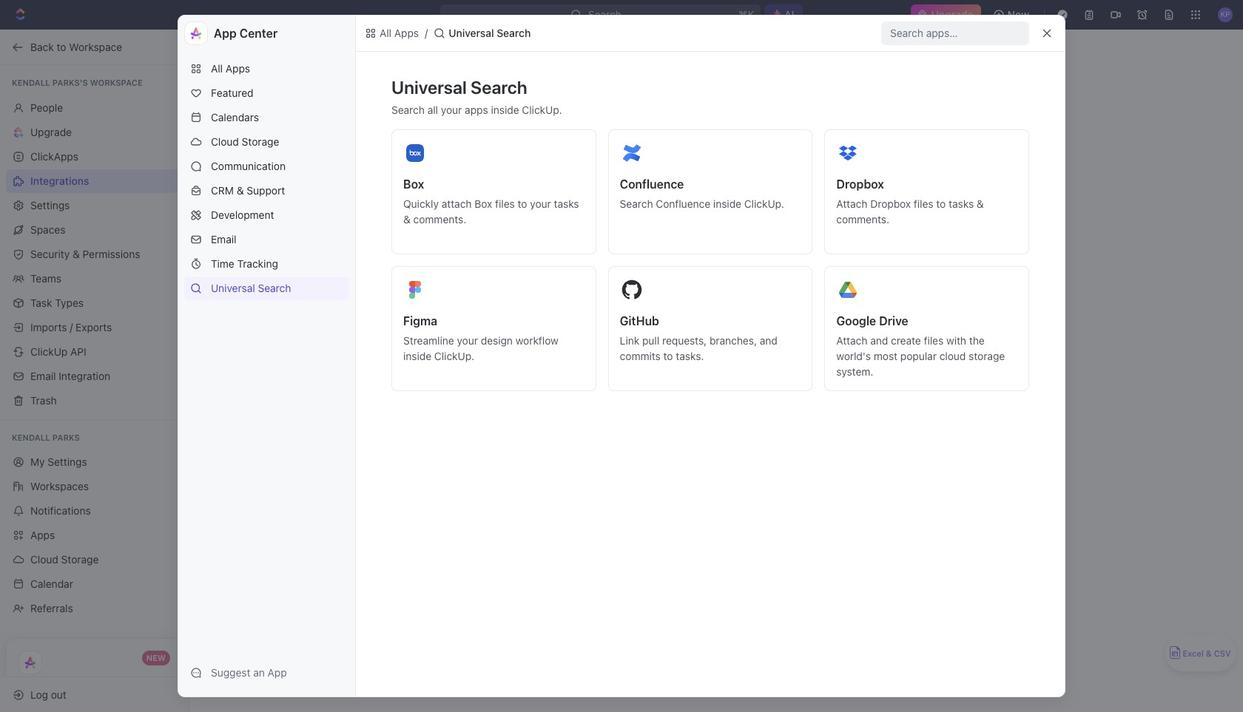 Task type: locate. For each thing, give the bounding box(es) containing it.
0 vertical spatial dropbox
[[837, 178, 884, 191]]

1 vertical spatial attach
[[837, 335, 868, 347]]

integrations
[[692, 392, 748, 404]]

0 vertical spatial cloud storage
[[211, 135, 279, 148]]

google drive attach and create files with the world's most popular cloud storage system.
[[837, 315, 1005, 378]]

cloud storage
[[211, 135, 279, 148], [30, 554, 99, 566]]

0 vertical spatial upgrade link
[[911, 4, 981, 25]]

0 horizontal spatial integrations
[[30, 174, 89, 187]]

the
[[969, 335, 985, 347]]

2 horizontal spatial apps
[[394, 27, 419, 39]]

2 vertical spatial universal
[[211, 282, 255, 295]]

1 horizontal spatial upgrade link
[[911, 4, 981, 25]]

universal search link
[[184, 277, 349, 301]]

0 vertical spatial new
[[781, 392, 801, 404]]

app inside find all of your apps and integrations in our new app center! discover apps, learn about new features, and manage your connections in one place.
[[804, 392, 823, 404]]

universal search right dxxtk image
[[449, 27, 531, 39]]

all apps link
[[362, 24, 422, 42], [184, 57, 349, 81]]

1 vertical spatial all
[[595, 392, 606, 404]]

notifications
[[30, 505, 91, 517]]

0 horizontal spatial upgrade
[[30, 125, 72, 138]]

universal down dxxtk image
[[392, 77, 467, 98]]

0 horizontal spatial email
[[30, 370, 56, 382]]

new
[[1008, 8, 1030, 21], [146, 654, 166, 663]]

clickup. inside confluence search confluence inside clickup.
[[744, 198, 785, 210]]

1 vertical spatial upgrade link
[[6, 120, 183, 144]]

all apps up featured
[[211, 62, 250, 75]]

0 vertical spatial apps
[[465, 104, 488, 116]]

1 attach from the top
[[837, 198, 868, 210]]

/ inside universal search dialog
[[425, 27, 428, 39]]

create
[[891, 335, 921, 347]]

dxxtk image
[[365, 27, 377, 39]]

0 horizontal spatial clickup.
[[434, 350, 474, 363]]

all apps
[[380, 27, 419, 39], [211, 62, 250, 75]]

& inside dropbox attach dropbox files to tasks & comments.
[[977, 198, 984, 210]]

workspaces
[[30, 480, 89, 493]]

inside
[[491, 104, 519, 116], [713, 198, 742, 210], [403, 350, 432, 363]]

center!
[[826, 392, 861, 404]]

/ left dxxtk image
[[425, 27, 428, 39]]

cloud storage inside universal search dialog
[[211, 135, 279, 148]]

email for email
[[211, 233, 236, 246]]

my
[[30, 456, 45, 469]]

1 vertical spatial inside
[[713, 198, 742, 210]]

apps inside universal search search all your apps inside clickup.
[[465, 104, 488, 116]]

upgrade up search apps… field
[[931, 8, 974, 21]]

app right an
[[268, 667, 287, 679]]

excel & csv link
[[1166, 635, 1236, 672]]

app up manage
[[804, 392, 823, 404]]

your inside figma streamline your design workflow inside clickup.
[[457, 335, 478, 347]]

have
[[673, 360, 703, 376]]

1 horizontal spatial email
[[211, 233, 236, 246]]

center up featured link
[[240, 27, 278, 40]]

1 vertical spatial /
[[70, 321, 73, 333]]

task
[[30, 296, 52, 309]]

0 vertical spatial box
[[403, 178, 424, 191]]

people link
[[6, 96, 183, 120]]

trash link
[[6, 389, 183, 413]]

1 horizontal spatial all
[[380, 27, 392, 39]]

upgrade link
[[911, 4, 981, 25], [6, 120, 183, 144]]

excel
[[1183, 649, 1204, 659]]

featured link
[[184, 81, 349, 105]]

1 horizontal spatial upgrade
[[931, 8, 974, 21]]

upgrade
[[931, 8, 974, 21], [30, 125, 72, 138]]

1 vertical spatial email
[[30, 370, 56, 382]]

1 horizontal spatial all apps
[[380, 27, 419, 39]]

apps up featured
[[226, 62, 250, 75]]

apps link
[[6, 524, 183, 548]]

your inside box quickly attach box files to your tasks & comments.
[[530, 198, 551, 210]]

spaces link
[[6, 218, 183, 242]]

referrals
[[30, 602, 73, 615]]

most
[[874, 350, 898, 363]]

1 horizontal spatial apps
[[645, 392, 668, 404]]

tasks.
[[676, 350, 704, 363]]

1 vertical spatial cloud
[[30, 554, 58, 566]]

teams
[[30, 272, 61, 285]]

2 comments. from the left
[[837, 213, 890, 226]]

1 vertical spatial center
[[795, 360, 838, 376]]

1 vertical spatial box
[[475, 198, 492, 210]]

0 vertical spatial in
[[751, 392, 760, 404]]

& inside excel & csv link
[[1206, 649, 1212, 659]]

upgrade link left new 'button'
[[911, 4, 981, 25]]

all inside universal search search all your apps inside clickup.
[[428, 104, 438, 116]]

github
[[620, 315, 659, 328]]

0 vertical spatial confluence
[[620, 178, 684, 191]]

in
[[751, 392, 760, 404], [717, 423, 725, 435]]

universal down time
[[211, 282, 255, 295]]

to inside button
[[57, 40, 66, 53]]

0 horizontal spatial cloud storage link
[[6, 548, 183, 572]]

2 attach from the top
[[837, 335, 868, 347]]

apps
[[465, 104, 488, 116], [645, 392, 668, 404]]

&
[[237, 184, 244, 197], [977, 198, 984, 210], [403, 213, 411, 226], [73, 248, 80, 260], [1206, 649, 1212, 659]]

1 horizontal spatial all
[[595, 392, 606, 404]]

2 vertical spatial apps
[[30, 529, 55, 542]]

0 horizontal spatial center
[[240, 27, 278, 40]]

discover
[[576, 407, 618, 420]]

suggest an app
[[211, 667, 287, 679]]

universal search search all your apps inside clickup.
[[392, 77, 562, 116]]

cloud storage up the calendar
[[30, 554, 99, 566]]

1 horizontal spatial center
[[795, 360, 838, 376]]

in left "one"
[[717, 423, 725, 435]]

email for email integration
[[30, 370, 56, 382]]

1 horizontal spatial cloud
[[211, 135, 239, 148]]

in left our
[[751, 392, 760, 404]]

1 vertical spatial all apps
[[211, 62, 250, 75]]

apps inside find all of your apps and integrations in our new app center! discover apps, learn about new features, and manage your connections in one place.
[[645, 392, 668, 404]]

cloud storage link inside universal search dialog
[[184, 130, 349, 154]]

integrations down "clickapps"
[[30, 174, 89, 187]]

universal
[[449, 27, 494, 39], [392, 77, 467, 98], [211, 282, 255, 295]]

inside inside figma streamline your design workflow inside clickup.
[[403, 350, 432, 363]]

1 vertical spatial in
[[717, 423, 725, 435]]

0 horizontal spatial upgrade link
[[6, 120, 183, 144]]

inside inside universal search search all your apps inside clickup.
[[491, 104, 519, 116]]

universal inside "link"
[[211, 282, 255, 295]]

integrations down link
[[595, 360, 670, 376]]

0 horizontal spatial all apps link
[[184, 57, 349, 81]]

& inside security & permissions link
[[73, 248, 80, 260]]

attach inside google drive attach and create files with the world's most popular cloud storage system.
[[837, 335, 868, 347]]

and up "most"
[[871, 335, 888, 347]]

search
[[497, 27, 531, 39], [471, 77, 527, 98], [392, 104, 425, 116], [620, 198, 653, 210], [258, 282, 291, 295]]

cloud storage link down calendars link in the top left of the page
[[184, 130, 349, 154]]

clickup.
[[522, 104, 562, 116], [744, 198, 785, 210], [434, 350, 474, 363]]

search inside confluence search confluence inside clickup.
[[620, 198, 653, 210]]

files inside dropbox attach dropbox files to tasks & comments.
[[914, 198, 934, 210]]

tasks inside box quickly attach box files to your tasks & comments.
[[554, 198, 579, 210]]

dropbox
[[837, 178, 884, 191], [871, 198, 911, 210]]

calendar link
[[6, 573, 183, 597]]

0 vertical spatial new
[[1008, 8, 1030, 21]]

and right branches,
[[760, 335, 778, 347]]

storage down apps link
[[61, 554, 99, 566]]

settings up spaces
[[30, 199, 70, 211]]

new right our
[[781, 392, 801, 404]]

0 horizontal spatial box
[[403, 178, 424, 191]]

cloud up the calendar
[[30, 554, 58, 566]]

0 vertical spatial all apps
[[380, 27, 419, 39]]

1 horizontal spatial tasks
[[949, 198, 974, 210]]

learn
[[650, 407, 674, 420]]

all apps right dxxtk icon
[[380, 27, 419, 39]]

email up time
[[211, 233, 236, 246]]

1 horizontal spatial comments.
[[837, 213, 890, 226]]

1 comments. from the left
[[413, 213, 467, 226]]

0 horizontal spatial tasks
[[554, 198, 579, 210]]

0 vertical spatial center
[[240, 27, 278, 40]]

1 horizontal spatial /
[[425, 27, 428, 39]]

cloud
[[211, 135, 239, 148], [30, 554, 58, 566]]

api
[[70, 345, 86, 358]]

& for excel & csv
[[1206, 649, 1212, 659]]

all
[[380, 27, 392, 39], [211, 62, 223, 75]]

& for crm & support
[[237, 184, 244, 197]]

0 horizontal spatial universal search
[[211, 282, 291, 295]]

0 horizontal spatial comments.
[[413, 213, 467, 226]]

cloud storage link down apps link
[[6, 548, 183, 572]]

box right attach
[[475, 198, 492, 210]]

settings
[[30, 199, 70, 211], [48, 456, 87, 469]]

0 vertical spatial inside
[[491, 104, 519, 116]]

0 vertical spatial clickup.
[[522, 104, 562, 116]]

2 vertical spatial inside
[[403, 350, 432, 363]]

back to workspace
[[30, 40, 122, 53]]

1 horizontal spatial clickup.
[[522, 104, 562, 116]]

referrals link
[[6, 597, 183, 621]]

apps,
[[621, 407, 647, 420]]

0 vertical spatial apps
[[394, 27, 419, 39]]

and down our
[[774, 407, 792, 420]]

integrations link
[[6, 169, 183, 193]]

universal search
[[449, 27, 531, 39], [211, 282, 291, 295]]

1 vertical spatial dropbox
[[871, 198, 911, 210]]

universal right dxxtk image
[[449, 27, 494, 39]]

0 vertical spatial upgrade
[[931, 8, 974, 21]]

apps down notifications
[[30, 529, 55, 542]]

1 vertical spatial universal
[[392, 77, 467, 98]]

search...
[[589, 8, 631, 21]]

tasks inside dropbox attach dropbox files to tasks & comments.
[[949, 198, 974, 210]]

& inside crm & support "link"
[[237, 184, 244, 197]]

all
[[428, 104, 438, 116], [595, 392, 606, 404]]

0 vertical spatial email
[[211, 233, 236, 246]]

email up trash
[[30, 370, 56, 382]]

2 tasks from the left
[[949, 198, 974, 210]]

0 horizontal spatial inside
[[403, 350, 432, 363]]

upgrade link up the clickapps link
[[6, 120, 183, 144]]

0 vertical spatial cloud storage link
[[184, 130, 349, 154]]

0 horizontal spatial new
[[707, 407, 726, 420]]

1 horizontal spatial cloud storage
[[211, 135, 279, 148]]

1 vertical spatial universal search
[[211, 282, 291, 295]]

security & permissions
[[30, 248, 140, 260]]

0 vertical spatial all
[[428, 104, 438, 116]]

0 horizontal spatial all apps
[[211, 62, 250, 75]]

communication link
[[184, 155, 349, 178]]

files inside google drive attach and create files with the world's most popular cloud storage system.
[[924, 335, 944, 347]]

teams link
[[6, 267, 183, 291]]

and
[[760, 335, 778, 347], [871, 335, 888, 347], [671, 392, 689, 404], [774, 407, 792, 420]]

cloud storage up communication
[[211, 135, 279, 148]]

Search apps… field
[[890, 24, 1024, 42]]

email inside universal search dialog
[[211, 233, 236, 246]]

center
[[240, 27, 278, 40], [795, 360, 838, 376]]

all right dxxtk icon
[[380, 27, 392, 39]]

cloud down calendars
[[211, 135, 239, 148]]

1 vertical spatial clickup.
[[744, 198, 785, 210]]

link
[[620, 335, 640, 347]]

new down integrations
[[707, 407, 726, 420]]

new inside 'button'
[[1008, 8, 1030, 21]]

0 horizontal spatial new
[[146, 654, 166, 663]]

0 vertical spatial cloud
[[211, 135, 239, 148]]

1 vertical spatial storage
[[61, 554, 99, 566]]

0 vertical spatial universal search
[[449, 27, 531, 39]]

storage down calendars link in the top left of the page
[[242, 135, 279, 148]]

workspaces link
[[6, 475, 183, 499]]

/ left 'exports'
[[70, 321, 73, 333]]

exports
[[76, 321, 112, 333]]

box up quickly at the left top of the page
[[403, 178, 424, 191]]

upgrade up "clickapps"
[[30, 125, 72, 138]]

universal search down "time tracking"
[[211, 282, 291, 295]]

2 vertical spatial clickup.
[[434, 350, 474, 363]]

0 vertical spatial all apps link
[[362, 24, 422, 42]]

1 tasks from the left
[[554, 198, 579, 210]]

1 horizontal spatial cloud storage link
[[184, 130, 349, 154]]

dxxtk image
[[434, 27, 446, 39]]

1 horizontal spatial inside
[[491, 104, 519, 116]]

task types link
[[6, 291, 183, 315]]

0 horizontal spatial cloud storage
[[30, 554, 99, 566]]

/
[[425, 27, 428, 39], [70, 321, 73, 333]]

csv
[[1214, 649, 1231, 659]]

2 horizontal spatial inside
[[713, 198, 742, 210]]

and inside 'github link pull requests, branches, and commits to tasks.'
[[760, 335, 778, 347]]

your
[[441, 104, 462, 116], [530, 198, 551, 210], [457, 335, 478, 347], [621, 392, 642, 404], [836, 407, 857, 420]]

1 horizontal spatial new
[[1008, 8, 1030, 21]]

tasks
[[554, 198, 579, 210], [949, 198, 974, 210]]

0 horizontal spatial apps
[[465, 104, 488, 116]]

box
[[403, 178, 424, 191], [475, 198, 492, 210]]

1 vertical spatial apps
[[645, 392, 668, 404]]

dropbox attach dropbox files to tasks & comments.
[[837, 178, 984, 226]]

1 vertical spatial all
[[211, 62, 223, 75]]

security
[[30, 248, 70, 260]]

cloud storage link
[[184, 130, 349, 154], [6, 548, 183, 572]]

1 vertical spatial integrations
[[595, 360, 670, 376]]

0 vertical spatial all
[[380, 27, 392, 39]]

app center
[[214, 27, 278, 40]]

2 horizontal spatial clickup.
[[744, 198, 785, 210]]

1 vertical spatial all apps link
[[184, 57, 349, 81]]

1 horizontal spatial apps
[[226, 62, 250, 75]]

1 horizontal spatial storage
[[242, 135, 279, 148]]

pull
[[642, 335, 660, 347]]

all up featured
[[211, 62, 223, 75]]

all apps link left dxxtk image
[[362, 24, 422, 42]]

1 horizontal spatial integrations
[[595, 360, 670, 376]]

0 horizontal spatial /
[[70, 321, 73, 333]]

apps left dxxtk image
[[394, 27, 419, 39]]

all apps link up featured link
[[184, 57, 349, 81]]

center up center!
[[795, 360, 838, 376]]

settings up workspaces
[[48, 456, 87, 469]]

about
[[676, 407, 704, 420]]

1 vertical spatial cloud storage
[[30, 554, 99, 566]]



Task type: describe. For each thing, give the bounding box(es) containing it.
0 vertical spatial settings
[[30, 199, 70, 211]]

crm
[[211, 184, 234, 197]]

cloud storage for the cloud storage link inside the universal search dialog
[[211, 135, 279, 148]]

universal search inside "link"
[[211, 282, 291, 295]]

& inside box quickly attach box files to your tasks & comments.
[[403, 213, 411, 226]]

comments. inside box quickly attach box files to your tasks & comments.
[[413, 213, 467, 226]]

features,
[[729, 407, 771, 420]]

clickup. inside figma streamline your design workflow inside clickup.
[[434, 350, 474, 363]]

email link
[[184, 228, 349, 252]]

security & permissions link
[[6, 242, 183, 266]]

popular
[[901, 350, 937, 363]]

with
[[947, 335, 967, 347]]

figma
[[403, 315, 438, 328]]

development link
[[184, 204, 349, 227]]

requests,
[[662, 335, 707, 347]]

imports / exports link
[[6, 316, 183, 339]]

cloud storage for the bottom the cloud storage link
[[30, 554, 99, 566]]

0 horizontal spatial apps
[[30, 529, 55, 542]]

branches,
[[710, 335, 757, 347]]

integrations for integrations
[[30, 174, 89, 187]]

find
[[572, 392, 592, 404]]

confluence search confluence inside clickup.
[[620, 178, 785, 210]]

time
[[211, 258, 234, 270]]

1 vertical spatial new
[[707, 407, 726, 420]]

cloud inside universal search dialog
[[211, 135, 239, 148]]

my settings link
[[6, 451, 183, 474]]

1 vertical spatial new
[[146, 654, 166, 663]]

workflow
[[516, 335, 559, 347]]

clickup api
[[30, 345, 86, 358]]

center inside universal search dialog
[[240, 27, 278, 40]]

suggest an app button
[[184, 662, 349, 685]]

new button
[[987, 3, 1038, 27]]

workspace
[[69, 40, 122, 53]]

support
[[247, 184, 285, 197]]

settings link
[[6, 194, 183, 217]]

google
[[837, 315, 876, 328]]

an
[[253, 667, 265, 679]]

back to workspace button
[[6, 35, 175, 59]]

log out
[[30, 689, 66, 701]]

clickup api link
[[6, 340, 183, 364]]

imports / exports
[[30, 321, 112, 333]]

types
[[55, 296, 84, 309]]

email integration
[[30, 370, 110, 382]]

one
[[728, 423, 746, 435]]

app up our
[[767, 360, 792, 376]]

attach inside dropbox attach dropbox files to tasks & comments.
[[837, 198, 868, 210]]

our
[[762, 392, 778, 404]]

to inside box quickly attach box files to your tasks & comments.
[[518, 198, 527, 210]]

notifications link
[[6, 500, 183, 523]]

of
[[609, 392, 618, 404]]

to inside 'github link pull requests, branches, and commits to tasks.'
[[664, 350, 673, 363]]

suggest
[[211, 667, 251, 679]]

integrations for integrations have moved to app center
[[595, 360, 670, 376]]

comments. inside dropbox attach dropbox files to tasks & comments.
[[837, 213, 890, 226]]

world's
[[837, 350, 871, 363]]

1 vertical spatial settings
[[48, 456, 87, 469]]

& for security & permissions
[[73, 248, 80, 260]]

1 vertical spatial cloud storage link
[[6, 548, 183, 572]]

featured
[[211, 87, 254, 99]]

email integration link
[[6, 365, 183, 388]]

and up the about
[[671, 392, 689, 404]]

clickapps link
[[6, 145, 183, 168]]

calendars link
[[184, 106, 349, 130]]

figma streamline your design workflow inside clickup.
[[403, 315, 559, 363]]

manage
[[795, 407, 833, 420]]

streamline
[[403, 335, 454, 347]]

box quickly attach box files to your tasks & comments.
[[403, 178, 579, 226]]

search inside "link"
[[258, 282, 291, 295]]

clickup. inside universal search search all your apps inside clickup.
[[522, 104, 562, 116]]

1 horizontal spatial universal search
[[449, 27, 531, 39]]

cloud
[[940, 350, 966, 363]]

out
[[51, 689, 66, 701]]

system.
[[837, 366, 874, 378]]

0 horizontal spatial all
[[211, 62, 223, 75]]

and inside google drive attach and create files with the world's most popular cloud storage system.
[[871, 335, 888, 347]]

0 vertical spatial universal
[[449, 27, 494, 39]]

crm & support
[[211, 184, 285, 197]]

trash
[[30, 394, 57, 407]]

1 vertical spatial confluence
[[656, 198, 711, 210]]

connections
[[656, 423, 714, 435]]

find all of your apps and integrations in our new app center! discover apps, learn about new features, and manage your connections in one place.
[[572, 392, 861, 435]]

clickup
[[30, 345, 68, 358]]

your inside universal search search all your apps inside clickup.
[[441, 104, 462, 116]]

1 horizontal spatial all apps link
[[362, 24, 422, 42]]

attach
[[442, 198, 472, 210]]

all inside find all of your apps and integrations in our new app center! discover apps, learn about new features, and manage your connections in one place.
[[595, 392, 606, 404]]

time tracking
[[211, 258, 278, 270]]

app up featured
[[214, 27, 237, 40]]

files inside box quickly attach box files to your tasks & comments.
[[495, 198, 515, 210]]

apps for the right all apps link
[[394, 27, 419, 39]]

1 vertical spatial upgrade
[[30, 125, 72, 138]]

universal inside universal search search all your apps inside clickup.
[[392, 77, 467, 98]]

storage inside universal search dialog
[[242, 135, 279, 148]]

back
[[30, 40, 54, 53]]

github link pull requests, branches, and commits to tasks.
[[620, 315, 778, 363]]

log out button
[[6, 684, 176, 707]]

app inside button
[[268, 667, 287, 679]]

communication
[[211, 160, 286, 172]]

task types
[[30, 296, 84, 309]]

moved
[[706, 360, 748, 376]]

integration
[[59, 370, 110, 382]]

place.
[[749, 423, 777, 435]]

apps for the left all apps link
[[226, 62, 250, 75]]

inside inside confluence search confluence inside clickup.
[[713, 198, 742, 210]]

0 horizontal spatial cloud
[[30, 554, 58, 566]]

universal search dialog
[[178, 15, 1066, 698]]

people
[[30, 101, 63, 114]]

quickly
[[403, 198, 439, 210]]

1 horizontal spatial new
[[781, 392, 801, 404]]

⌘k
[[739, 8, 755, 21]]

1 horizontal spatial box
[[475, 198, 492, 210]]

time tracking link
[[184, 252, 349, 276]]

development
[[211, 209, 274, 221]]

0 horizontal spatial storage
[[61, 554, 99, 566]]

storage
[[969, 350, 1005, 363]]

drive
[[879, 315, 909, 328]]

to inside dropbox attach dropbox files to tasks & comments.
[[937, 198, 946, 210]]

crm & support link
[[184, 179, 349, 203]]



Task type: vqa. For each thing, say whether or not it's contained in the screenshot.
sidebar navigation
no



